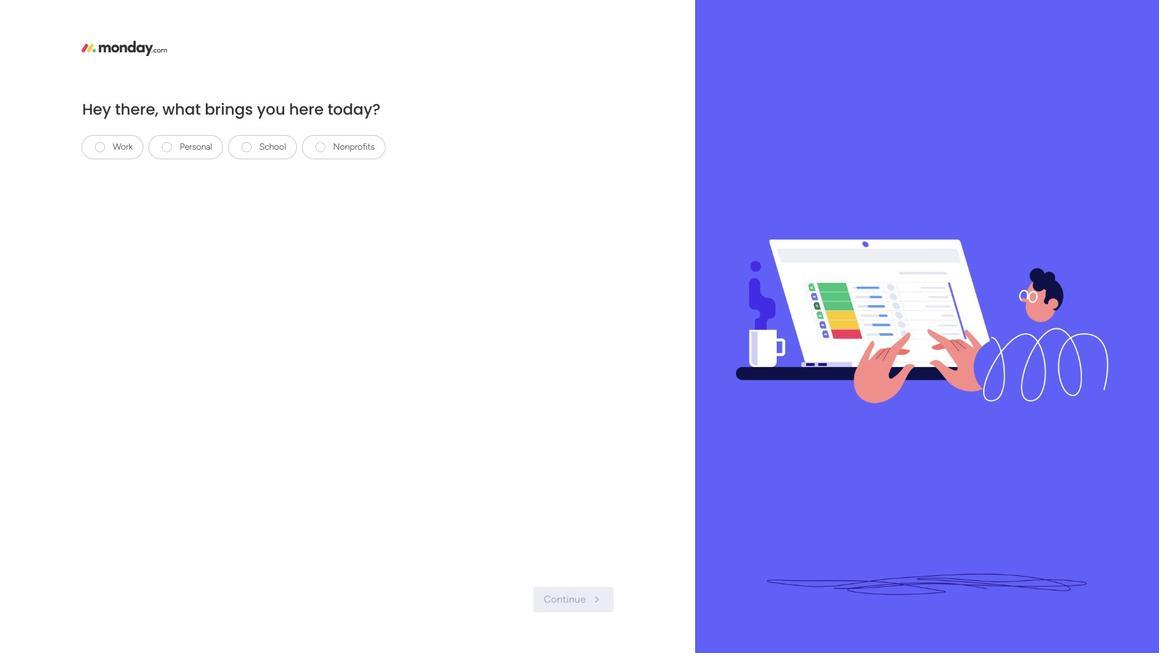 Task type: vqa. For each thing, say whether or not it's contained in the screenshot.
logo
yes



Task type: locate. For each thing, give the bounding box(es) containing it.
personal
[[180, 141, 212, 152]]

today?
[[328, 99, 380, 120]]

school
[[259, 141, 286, 152]]

hey there, what brings you here today?
[[82, 99, 380, 120]]

logo image
[[82, 41, 167, 56]]

you
[[257, 99, 285, 120]]



Task type: describe. For each thing, give the bounding box(es) containing it.
nonprofits
[[333, 141, 375, 152]]

what
[[162, 99, 201, 120]]

there,
[[115, 99, 158, 120]]

here
[[289, 99, 324, 120]]

brings
[[205, 99, 253, 120]]

what brings you here today? image
[[696, 0, 1159, 653]]

work
[[113, 141, 133, 152]]

hey
[[82, 99, 111, 120]]



